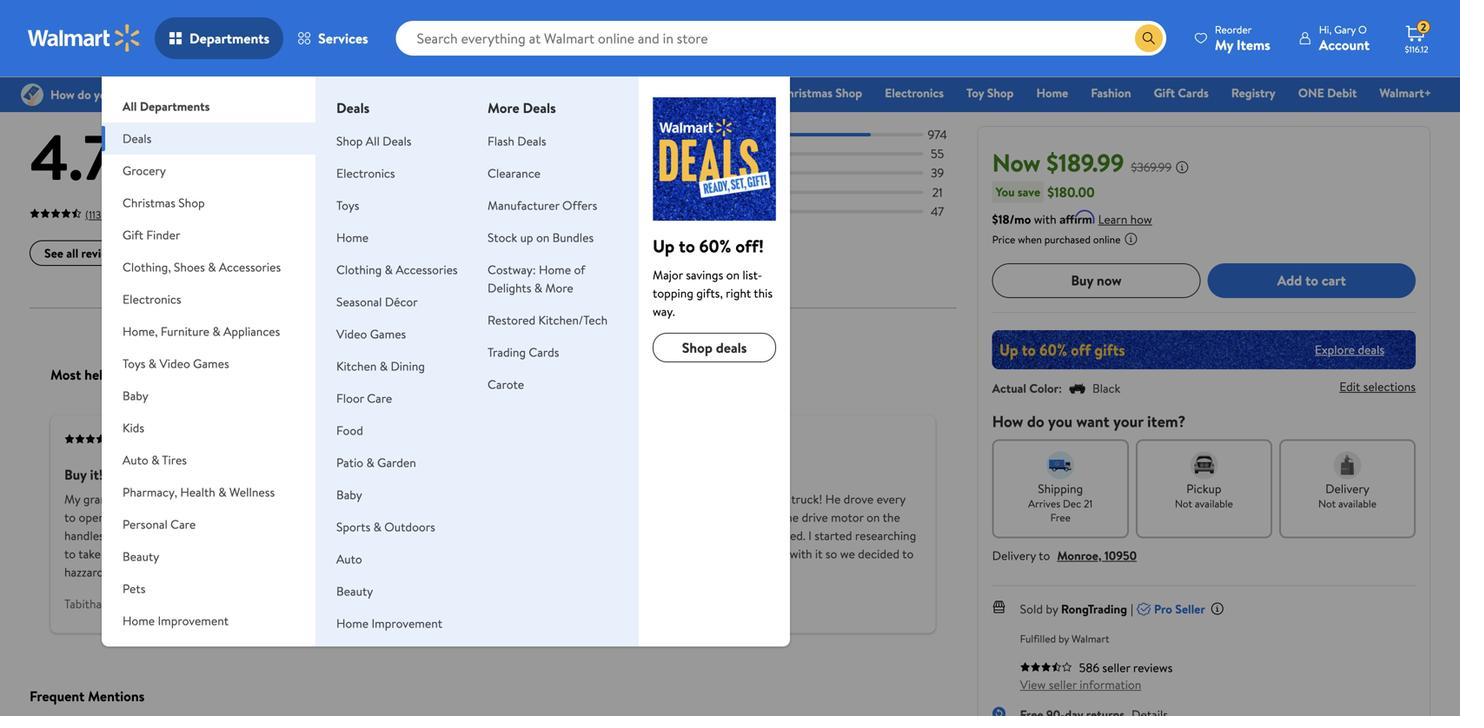 Task type: vqa. For each thing, say whether or not it's contained in the screenshot.
More inside Costway: Home of Delights & More
yes



Task type: locate. For each thing, give the bounding box(es) containing it.
2 vertical spatial on
[[867, 509, 880, 526]]

buy left the now
[[1072, 271, 1094, 290]]

home improvement for home improvement link
[[337, 615, 443, 632]]

handles up they
[[368, 491, 408, 508]]

1 horizontal spatial most
[[559, 365, 590, 385]]

finder down 'walmart site-wide' search field on the top
[[722, 84, 757, 101]]

0 vertical spatial delivery
[[1326, 480, 1370, 497]]

fun truck but not well built my 2 year old absolutely loved this chevy truck! he drove every chance he had for a whole month! then the drive motor on the wheels went out and he was so disappointed.  i started researching and that seems to be a common problem with it so we decided to return.
[[573, 465, 917, 581]]

intent image for delivery image
[[1334, 452, 1362, 479]]

1 horizontal spatial with
[[790, 546, 813, 563]]

to inside up to 60% off! major savings on list- topping gifts, right this way.
[[679, 234, 695, 258]]

0 horizontal spatial a
[[189, 245, 195, 262]]

not down intent image for pickup
[[1176, 496, 1193, 511]]

1 horizontal spatial grocery
[[567, 84, 610, 101]]

patio up mentions
[[123, 645, 150, 662]]

0 horizontal spatial this
[[734, 491, 753, 508]]

1 vertical spatial by
[[1059, 632, 1070, 646]]

gift for gift finder dropdown button
[[123, 227, 143, 243]]

disappointed.
[[736, 528, 806, 545]]

pets button
[[102, 573, 316, 605]]

gift inside dropdown button
[[123, 227, 143, 243]]

55
[[931, 145, 945, 162]]

beauty down look!!!!!
[[337, 583, 373, 600]]

stars down the 3 stars
[[508, 184, 533, 201]]

deals
[[516, 84, 545, 101], [337, 98, 370, 117], [523, 98, 556, 117], [123, 130, 152, 147], [383, 133, 412, 150], [518, 133, 547, 150]]

home down beauty link
[[337, 615, 369, 632]]

1 vertical spatial patio & garden
[[123, 645, 202, 662]]

major
[[653, 267, 683, 283]]

patio inside patio & garden dropdown button
[[123, 645, 150, 662]]

2 purchase from the left
[[671, 432, 712, 447]]

seller for 586
[[1103, 659, 1131, 676]]

more inside costway: home of delights & more
[[546, 280, 574, 297]]

it down started
[[816, 546, 823, 563]]

0 vertical spatial patio
[[337, 454, 364, 471]]

1 not from the left
[[1176, 496, 1193, 511]]

christmas inside christmas shop link
[[779, 84, 833, 101]]

helpful left negative
[[594, 365, 636, 385]]

delivery inside delivery not available
[[1326, 480, 1370, 497]]

care right floor
[[367, 390, 392, 407]]

door.
[[128, 509, 155, 526]]

1 vertical spatial baby
[[337, 487, 362, 503]]

out up reviews)
[[119, 158, 149, 187]]

of right 'one'
[[126, 546, 138, 563]]

1 progress bar from the top
[[554, 133, 924, 137]]

accessories down gift finder dropdown button
[[219, 259, 281, 276]]

up to sixty percent off deals. shop now. image
[[993, 330, 1417, 369]]

grocery inside dropdown button
[[123, 162, 166, 179]]

1 vertical spatial all
[[366, 133, 380, 150]]

grandson up open
[[83, 491, 132, 508]]

0 horizontal spatial not
[[1176, 496, 1193, 511]]

beauty down hard at the left bottom of the page
[[123, 548, 159, 565]]

up
[[653, 234, 675, 258]]

toys up the clothing
[[337, 197, 360, 214]]

gift for gift cards link
[[1154, 84, 1176, 101]]

intent image for shipping image
[[1047, 452, 1075, 479]]

0 vertical spatial games
[[370, 326, 406, 343]]

auto inside auto & tires dropdown button
[[123, 452, 148, 469]]

so
[[722, 528, 733, 545], [227, 546, 239, 563], [826, 546, 838, 563]]

beauty for beauty link
[[337, 583, 373, 600]]

deals inside dropdown button
[[123, 130, 152, 147]]

baby link
[[337, 487, 362, 503]]

home down toys link
[[337, 229, 369, 246]]

cards left registry link
[[1179, 84, 1209, 101]]

to
[[679, 234, 695, 258], [1306, 271, 1319, 290], [64, 509, 76, 526], [153, 528, 164, 545], [64, 546, 76, 563], [655, 546, 666, 563], [903, 546, 914, 563], [1039, 547, 1051, 564]]

auto
[[123, 452, 148, 469], [337, 551, 362, 568]]

is
[[337, 491, 345, 508]]

video
[[337, 326, 367, 343], [160, 355, 190, 372]]

0 horizontal spatial care
[[171, 516, 196, 533]]

0 vertical spatial beauty
[[123, 548, 159, 565]]

costway: home of delights & more
[[488, 261, 586, 297]]

1 most from the left
[[50, 365, 81, 385]]

shop for christmas shop link
[[836, 84, 863, 101]]

1 horizontal spatial verified
[[633, 432, 669, 447]]

review for most helpful negative review
[[695, 365, 734, 385]]

electronics up 974
[[885, 84, 944, 101]]

walmart image
[[28, 24, 141, 52]]

christmas shop button
[[102, 187, 316, 219]]

0 vertical spatial finder
[[722, 84, 757, 101]]

1 vertical spatial christmas
[[123, 194, 176, 211]]

1 vertical spatial more
[[546, 280, 574, 297]]

search icon image
[[1143, 31, 1156, 45]]

online
[[1094, 232, 1121, 247]]

0 horizontal spatial he
[[242, 546, 255, 563]]

1 vertical spatial beauty
[[337, 583, 373, 600]]

0 horizontal spatial product group
[[33, 0, 241, 35]]

progress bar for 1 star
[[554, 210, 924, 213]]

shop for toy shop link
[[988, 84, 1014, 101]]

1 vertical spatial in
[[310, 546, 320, 563]]

improvement inside home improvement dropdown button
[[158, 613, 229, 630]]

finder inside dropdown button
[[146, 227, 180, 243]]

1 vertical spatial toys
[[123, 355, 146, 372]]

1 horizontal spatial reviews
[[123, 64, 191, 93]]

47
[[931, 203, 945, 220]]

1 horizontal spatial helpful
[[594, 365, 636, 385]]

most
[[50, 365, 81, 385], [559, 365, 590, 385]]

of down deals dropdown button
[[154, 158, 174, 187]]

that inside buy it!!!! my grandson loves it!!!! the only thing wrong with it is the handles to open the door. my grandson can't get in and out of it. they handles are hard to see and they are insane awkward place. we had to take one of the windows off so he could get in it duke's of hazzard style! lol other than that it runs great and look!!!!!
[[214, 564, 236, 581]]

frequent mentions
[[30, 687, 145, 706]]

your
[[1114, 411, 1144, 432]]

clearance
[[488, 165, 541, 182]]

1 horizontal spatial christmas
[[779, 84, 833, 101]]

1 vertical spatial care
[[171, 516, 196, 533]]

2 horizontal spatial so
[[826, 546, 838, 563]]

1 horizontal spatial on
[[727, 267, 740, 283]]

2 vertical spatial a
[[685, 546, 691, 563]]

cards down restored kitchen/tech link
[[529, 344, 560, 361]]

1 horizontal spatial that
[[595, 546, 617, 563]]

2 not from the left
[[1319, 496, 1337, 511]]

electronics link up 974
[[878, 83, 952, 102]]

0 horizontal spatial games
[[193, 355, 229, 372]]

buy inside button
[[1072, 271, 1094, 290]]

my up open
[[64, 491, 80, 508]]

3+
[[268, 10, 280, 25], [500, 10, 512, 25]]

0 horizontal spatial delivery
[[993, 547, 1037, 564]]

lol
[[138, 564, 154, 581]]

patio & garden down food link
[[337, 454, 416, 471]]

1 day from the left
[[283, 10, 298, 25]]

i
[[809, 528, 812, 545]]

2 verified from the left
[[633, 432, 669, 447]]

2 vertical spatial out
[[641, 528, 659, 545]]

toys down the home,
[[123, 355, 146, 372]]

this inside fun truck but not well built my 2 year old absolutely loved this chevy truck! he drove every chance he had for a whole month! then the drive motor on the wheels went out and he was so disappointed.  i started researching and that seems to be a common problem with it so we decided to return.
[[734, 491, 753, 508]]

0 horizontal spatial gift
[[123, 227, 143, 243]]

my inside fun truck but not well built my 2 year old absolutely loved this chevy truck! he drove every chance he had for a whole month! then the drive motor on the wheels went out and he was so disappointed.  i started researching and that seems to be a common problem with it so we decided to return.
[[573, 491, 589, 508]]

1 horizontal spatial garden
[[378, 454, 416, 471]]

gift right essentials
[[698, 84, 720, 101]]

1 vertical spatial 2
[[499, 184, 505, 201]]

kids button
[[102, 412, 316, 444]]

0 vertical spatial he
[[614, 509, 627, 526]]

hi,
[[1320, 22, 1332, 37]]

product group
[[33, 0, 241, 35], [729, 0, 936, 35]]

available down intent image for delivery
[[1339, 496, 1377, 511]]

0 vertical spatial departments
[[190, 29, 270, 48]]

&
[[196, 64, 210, 93], [613, 84, 621, 101], [208, 259, 216, 276], [385, 261, 393, 278], [535, 280, 543, 297], [212, 323, 221, 340], [149, 355, 157, 372], [380, 358, 388, 375], [151, 452, 159, 469], [367, 454, 375, 471], [218, 484, 227, 501], [374, 519, 382, 536], [153, 645, 161, 662]]

buy for buy now
[[1072, 271, 1094, 290]]

1 horizontal spatial out
[[311, 509, 329, 526]]

auto down the place.
[[337, 551, 362, 568]]

of left it.
[[332, 509, 343, 526]]

0 vertical spatial toys
[[337, 197, 360, 214]]

0 vertical spatial out
[[119, 158, 149, 187]]

by right fulfilled
[[1059, 632, 1070, 646]]

3+ day shipping up deals link
[[500, 10, 570, 25]]

2 day from the left
[[515, 10, 530, 25]]

out inside fun truck but not well built my 2 year old absolutely loved this chevy truck! he drove every chance he had for a whole month! then the drive motor on the wheels went out and he was so disappointed.  i started researching and that seems to be a common problem with it so we decided to return.
[[641, 528, 659, 545]]

2 helpful from the left
[[594, 365, 636, 385]]

see
[[167, 528, 185, 545]]

1 verified from the left
[[123, 432, 160, 447]]

0 horizontal spatial so
[[227, 546, 239, 563]]

than
[[188, 564, 211, 581]]

1 vertical spatial cards
[[529, 344, 560, 361]]

gary
[[1335, 22, 1357, 37]]

christmas inside "christmas shop" dropdown button
[[123, 194, 176, 211]]

up
[[521, 229, 534, 246]]

patio for patio & garden link
[[337, 454, 364, 471]]

it down awkward
[[323, 546, 330, 563]]

restored kitchen/tech link
[[488, 312, 608, 329]]

2 3+ from the left
[[500, 10, 512, 25]]

1 horizontal spatial not
[[1319, 496, 1337, 511]]

departments inside popup button
[[190, 29, 270, 48]]

beauty inside dropdown button
[[123, 548, 159, 565]]

shop for "christmas shop" dropdown button
[[179, 194, 205, 211]]

video games
[[337, 326, 406, 343]]

purchase up tires
[[162, 432, 203, 447]]

0 horizontal spatial baby
[[123, 387, 149, 404]]

:
[[1059, 380, 1063, 397]]

2 are from the left
[[236, 528, 252, 545]]

1 star
[[499, 203, 525, 220]]

1 vertical spatial auto
[[337, 551, 362, 568]]

0 vertical spatial on
[[536, 229, 550, 246]]

went
[[612, 528, 638, 545]]

improvement down pets dropdown button
[[158, 613, 229, 630]]

one debit link
[[1291, 83, 1366, 102]]

games inside dropdown button
[[193, 355, 229, 372]]

progress bar for 5 stars
[[554, 133, 924, 137]]

patio & garden for patio & garden link
[[337, 454, 416, 471]]

pharmacy, health & wellness button
[[102, 477, 316, 509]]

positive
[[130, 365, 178, 385]]

0 horizontal spatial are
[[107, 528, 124, 545]]

baby inside baby dropdown button
[[123, 387, 149, 404]]

most for most helpful negative review
[[559, 365, 590, 385]]

0 vertical spatial had
[[630, 509, 649, 526]]

to down researching
[[903, 546, 914, 563]]

gift right the fashion
[[1154, 84, 1176, 101]]

thing
[[235, 491, 263, 508]]

product group up customer reviews & ratings
[[33, 0, 241, 35]]

to left cart
[[1306, 271, 1319, 290]]

baby
[[123, 387, 149, 404], [337, 487, 362, 503]]

patio for patio & garden dropdown button
[[123, 645, 150, 662]]

décor
[[385, 293, 418, 310]]

1 available from the left
[[1196, 496, 1234, 511]]

finder up write
[[146, 227, 180, 243]]

off
[[209, 546, 224, 563]]

2 available from the left
[[1339, 496, 1377, 511]]

1 horizontal spatial available
[[1339, 496, 1377, 511]]

gift finder for the gift finder link
[[698, 84, 757, 101]]

shoes
[[174, 259, 205, 276]]

0 horizontal spatial shipping
[[301, 10, 338, 25]]

1 vertical spatial handles
[[64, 528, 104, 545]]

0 horizontal spatial it!!!!
[[90, 465, 115, 485]]

accessories inside dropdown button
[[219, 259, 281, 276]]

video inside dropdown button
[[160, 355, 190, 372]]

2 horizontal spatial 2
[[1422, 20, 1427, 35]]

2 progress bar from the top
[[554, 152, 924, 156]]

now $189.99
[[993, 146, 1125, 180]]

2 left year
[[592, 491, 599, 508]]

that down off at the bottom of the page
[[214, 564, 236, 581]]

gifts,
[[697, 285, 723, 302]]

information
[[1080, 676, 1142, 693]]

christmas shop down 'walmart site-wide' search field on the top
[[779, 84, 863, 101]]

gift down reviews)
[[123, 227, 143, 243]]

1 vertical spatial buy
[[64, 465, 87, 485]]

product group up christmas shop link
[[729, 0, 936, 35]]

auto down kids in the left bottom of the page
[[123, 452, 148, 469]]

2 vertical spatial electronics
[[123, 291, 181, 308]]

5 progress bar from the top
[[554, 210, 924, 213]]

personal care button
[[102, 509, 316, 541]]

delivery for to
[[993, 547, 1037, 564]]

2 up $116.12
[[1422, 20, 1427, 35]]

a right be
[[685, 546, 691, 563]]

get
[[257, 509, 274, 526], [290, 546, 307, 563]]

1 vertical spatial that
[[214, 564, 236, 581]]

chevy
[[756, 491, 789, 508]]

1 horizontal spatial video
[[337, 326, 367, 343]]

pro
[[1155, 601, 1173, 618]]

not inside pickup not available
[[1176, 496, 1193, 511]]

1 3+ day shipping from the left
[[268, 10, 338, 25]]

grocery inside grocery & essentials link
[[567, 84, 610, 101]]

cards
[[1179, 84, 1209, 101], [529, 344, 560, 361]]

with
[[1035, 211, 1057, 228], [302, 491, 324, 508], [790, 546, 813, 563]]

0 vertical spatial all
[[123, 98, 137, 115]]

auto & tires
[[123, 452, 187, 469]]

gift finder down search search field
[[698, 84, 757, 101]]

grocery up reviews)
[[123, 162, 166, 179]]

garden for patio & garden link
[[378, 454, 416, 471]]

on up right
[[727, 267, 740, 283]]

improvement down beauty link
[[372, 615, 443, 632]]

windows
[[161, 546, 206, 563]]

0 horizontal spatial available
[[1196, 496, 1234, 511]]

1 horizontal spatial electronics link
[[878, 83, 952, 102]]

1 vertical spatial 21
[[1084, 496, 1093, 511]]

3+ day shipping up services
[[268, 10, 338, 25]]

christmas shop
[[779, 84, 863, 101], [123, 194, 205, 211]]

deals
[[716, 338, 747, 357]]

0 horizontal spatial christmas
[[123, 194, 176, 211]]

legal information image
[[1125, 232, 1139, 246]]

0 horizontal spatial accessories
[[219, 259, 281, 276]]

furniture
[[161, 323, 210, 340]]

stars right 4
[[509, 145, 534, 162]]

garden up they
[[378, 454, 416, 471]]

1 helpful from the left
[[84, 365, 127, 385]]

gift finder inside dropdown button
[[123, 227, 180, 243]]

available
[[1196, 496, 1234, 511], [1339, 496, 1377, 511]]

0 vertical spatial garden
[[378, 454, 416, 471]]

verified up auto & tires
[[123, 432, 160, 447]]

intent image for pickup image
[[1191, 452, 1219, 479]]

care inside dropdown button
[[171, 516, 196, 533]]

by for sold
[[1046, 601, 1059, 618]]

available inside delivery not available
[[1339, 496, 1377, 511]]

video games link
[[337, 326, 406, 343]]

he
[[614, 509, 627, 526], [684, 528, 697, 545], [242, 546, 255, 563]]

3.4249 stars out of 5, based on 586 seller reviews element
[[1021, 662, 1073, 672]]

so left we on the bottom right of the page
[[826, 546, 838, 563]]

not inside delivery not available
[[1319, 496, 1337, 511]]

had down the old on the bottom of the page
[[630, 509, 649, 526]]

home improvement for home improvement dropdown button
[[123, 613, 229, 630]]

debit
[[1328, 84, 1358, 101]]

year
[[602, 491, 624, 508]]

21 down 39
[[933, 184, 943, 201]]

accessories up décor at top
[[396, 261, 458, 278]]

care for floor care
[[367, 390, 392, 407]]

with left is
[[302, 491, 324, 508]]

christmas shop for "christmas shop" dropdown button
[[123, 194, 205, 211]]

0 vertical spatial grandson
[[83, 491, 132, 508]]

0 horizontal spatial christmas shop
[[123, 194, 205, 211]]

1 horizontal spatial toys
[[337, 197, 360, 214]]

the
[[189, 491, 208, 508]]

0 vertical spatial get
[[257, 509, 274, 526]]

costway: home of delights & more link
[[488, 261, 586, 297]]

2 horizontal spatial he
[[684, 528, 697, 545]]

handles up take
[[64, 528, 104, 545]]

had
[[630, 509, 649, 526], [392, 528, 411, 545]]

reviews for 586 seller reviews
[[1134, 659, 1173, 676]]

customer
[[30, 64, 118, 93]]

kitchen & dining
[[337, 358, 425, 375]]

1 horizontal spatial patio & garden
[[337, 454, 416, 471]]

my up chance
[[573, 491, 589, 508]]

christmas shop inside christmas shop link
[[779, 84, 863, 101]]

delivery up sold
[[993, 547, 1037, 564]]

1 horizontal spatial patio
[[337, 454, 364, 471]]

0 horizontal spatial buy
[[64, 465, 87, 485]]

home improvement button
[[102, 605, 316, 637]]

2 most from the left
[[559, 365, 590, 385]]

in down awkward
[[310, 546, 320, 563]]

progress bar
[[554, 133, 924, 137], [554, 152, 924, 156], [554, 172, 924, 175], [554, 191, 924, 194], [554, 210, 924, 213]]

helpful
[[84, 365, 127, 385], [594, 365, 636, 385]]

1 horizontal spatial care
[[367, 390, 392, 407]]

3+ left services dropdown button
[[268, 10, 280, 25]]

0 horizontal spatial purchase
[[162, 432, 203, 447]]

auto for auto & tires
[[123, 452, 148, 469]]

2 vertical spatial 2
[[592, 491, 599, 508]]

0 horizontal spatial grandson
[[83, 491, 132, 508]]

1 vertical spatial christmas shop
[[123, 194, 205, 211]]

shipping up deals link
[[533, 10, 570, 25]]

1
[[499, 203, 503, 220]]

garden inside dropdown button
[[164, 645, 202, 662]]

1 horizontal spatial in
[[310, 546, 320, 563]]

every
[[877, 491, 906, 508]]

so inside buy it!!!! my grandson loves it!!!! the only thing wrong with it is the handles to open the door. my grandson can't get in and out of it. they handles are hard to see and they are insane awkward place. we had to take one of the windows off so he could get in it duke's of hazzard style! lol other than that it runs great and look!!!!!
[[227, 546, 239, 563]]

view seller information link
[[1021, 676, 1142, 693]]

review for most helpful positive review
[[181, 365, 221, 385]]

games down home, furniture & appliances dropdown button
[[193, 355, 229, 372]]

patio & garden inside dropdown button
[[123, 645, 202, 662]]

out down for
[[641, 528, 659, 545]]

to right up at the left top of the page
[[679, 234, 695, 258]]

1 product group from the left
[[33, 0, 241, 35]]

0 horizontal spatial finder
[[146, 227, 180, 243]]

walmart+
[[1380, 84, 1432, 101]]

most helpful negative review
[[559, 365, 734, 385]]

0 horizontal spatial electronics
[[123, 291, 181, 308]]

stars right 3
[[508, 165, 533, 181]]

garden
[[378, 454, 416, 471], [164, 645, 202, 662]]

a right for
[[670, 509, 676, 526]]

a right write
[[189, 245, 195, 262]]

2 3+ day shipping from the left
[[500, 10, 570, 25]]

home improvement inside dropdown button
[[123, 613, 229, 630]]

patio & garden link
[[337, 454, 416, 471]]

home inside dropdown button
[[123, 613, 155, 630]]

so right off at the bottom of the page
[[227, 546, 239, 563]]

care down the
[[171, 516, 196, 533]]

available inside pickup not available
[[1196, 496, 1234, 511]]

helpful left 'positive'
[[84, 365, 127, 385]]

3+ up deals link
[[500, 10, 512, 25]]

baby for baby link
[[337, 487, 362, 503]]

shipping up services
[[301, 10, 338, 25]]

seller right 586
[[1103, 659, 1131, 676]]

garden down home improvement dropdown button
[[164, 645, 202, 662]]

my inside reorder my items
[[1216, 35, 1234, 54]]

so right was
[[722, 528, 733, 545]]

shop inside dropdown button
[[179, 194, 205, 211]]

registry
[[1232, 84, 1276, 101]]

seller
[[1176, 601, 1206, 618]]

0 horizontal spatial improvement
[[158, 613, 229, 630]]

had right we
[[392, 528, 411, 545]]

0 horizontal spatial helpful
[[84, 365, 127, 385]]

christmas shop inside "christmas shop" dropdown button
[[123, 194, 205, 211]]

0 vertical spatial by
[[1046, 601, 1059, 618]]

that
[[595, 546, 617, 563], [214, 564, 236, 581]]

delivery for not
[[1326, 480, 1370, 497]]

3 progress bar from the top
[[554, 172, 924, 175]]

cart
[[1322, 271, 1347, 290]]

problem
[[743, 546, 787, 563]]

home inside costway: home of delights & more
[[539, 261, 571, 278]]

0 horizontal spatial had
[[392, 528, 411, 545]]

toys inside dropdown button
[[123, 355, 146, 372]]

he down whole
[[684, 528, 697, 545]]

available for pickup
[[1196, 496, 1234, 511]]

deals image
[[653, 97, 777, 221]]

departments button
[[155, 17, 284, 59]]

2 inside fun truck but not well built my 2 year old absolutely loved this chevy truck! he drove every chance he had for a whole month! then the drive motor on the wheels went out and he was so disappointed.  i started researching and that seems to be a common problem with it so we decided to return.
[[592, 491, 599, 508]]

departments down customer reviews & ratings
[[140, 98, 210, 115]]

1 vertical spatial games
[[193, 355, 229, 372]]

he up went
[[614, 509, 627, 526]]

grocery right deals link
[[567, 84, 610, 101]]

0 vertical spatial video
[[337, 326, 367, 343]]

gift finder for gift finder dropdown button
[[123, 227, 180, 243]]

stars for 2 stars
[[508, 184, 533, 201]]

out inside the 4.7 out of 5
[[119, 158, 149, 187]]

it inside fun truck but not well built my 2 year old absolutely loved this chevy truck! he drove every chance he had for a whole month! then the drive motor on the wheels went out and he was so disappointed.  i started researching and that seems to be a common problem with it so we decided to return.
[[816, 546, 823, 563]]

buy now button
[[993, 263, 1201, 298]]

christmas down 'walmart site-wide' search field on the top
[[779, 84, 833, 101]]

1 vertical spatial video
[[160, 355, 190, 372]]

verified purchase
[[123, 432, 203, 447], [633, 432, 712, 447]]

home down pets
[[123, 613, 155, 630]]

it left runs
[[239, 564, 246, 581]]

1 vertical spatial had
[[392, 528, 411, 545]]

see all reviews
[[44, 245, 121, 262]]

stars
[[508, 126, 533, 143], [509, 145, 534, 162], [508, 165, 533, 181], [508, 184, 533, 201]]

seller down 3.4249 stars out of 5, based on 586 seller reviews element
[[1049, 676, 1077, 693]]

4 progress bar from the top
[[554, 191, 924, 194]]

buy inside buy it!!!! my grandson loves it!!!! the only thing wrong with it is the handles to open the door. my grandson can't get in and out of it. they handles are hard to see and they are insane awkward place. we had to take one of the windows off so he could get in it duke's of hazzard style! lol other than that it runs great and look!!!!!
[[64, 465, 87, 485]]

patio & garden for patio & garden dropdown button
[[123, 645, 202, 662]]

out inside buy it!!!! my grandson loves it!!!! the only thing wrong with it is the handles to open the door. my grandson can't get in and out of it. they handles are hard to see and they are insane awkward place. we had to take one of the windows off so he could get in it duke's of hazzard style! lol other than that it runs great and look!!!!!
[[311, 509, 329, 526]]



Task type: describe. For each thing, give the bounding box(es) containing it.
beauty for beauty dropdown button
[[123, 548, 159, 565]]

actual
[[993, 380, 1027, 397]]

60%
[[700, 234, 732, 258]]

services button
[[284, 17, 382, 59]]

not for delivery
[[1319, 496, 1337, 511]]

rongtrading
[[1062, 601, 1128, 618]]

it left is
[[327, 491, 334, 508]]

deals link
[[508, 83, 553, 102]]

toys link
[[337, 197, 360, 214]]

that inside fun truck but not well built my 2 year old absolutely loved this chevy truck! he drove every chance he had for a whole month! then the drive motor on the wheels went out and he was so disappointed.  i started researching and that seems to be a common problem with it so we decided to return.
[[595, 546, 617, 563]]

toys & video games button
[[102, 348, 316, 380]]

(1136 reviews)
[[85, 207, 147, 222]]

Search search field
[[396, 21, 1167, 56]]

offers
[[563, 197, 598, 214]]

1 vertical spatial he
[[684, 528, 697, 545]]

1 horizontal spatial grandson
[[177, 509, 226, 526]]

1 vertical spatial departments
[[140, 98, 210, 115]]

$189.99
[[1047, 146, 1125, 180]]

the right is
[[348, 491, 365, 508]]

buy for buy it!!!! my grandson loves it!!!! the only thing wrong with it is the handles to open the door. my grandson can't get in and out of it. they handles are hard to see and they are insane awkward place. we had to take one of the windows off so he could get in it duke's of hazzard style! lol other than that it runs great and look!!!!!
[[64, 465, 87, 485]]

1 shipping from the left
[[301, 10, 338, 25]]

services
[[318, 29, 368, 48]]

you
[[996, 183, 1015, 200]]

of inside the 4.7 out of 5
[[154, 158, 174, 187]]

baby for baby dropdown button
[[123, 387, 149, 404]]

one
[[1299, 84, 1325, 101]]

1 vertical spatial it!!!!
[[164, 491, 186, 508]]

kitchen/tech
[[539, 312, 608, 329]]

auto for auto link
[[337, 551, 362, 568]]

wellness
[[229, 484, 275, 501]]

gift for the gift finder link
[[698, 84, 720, 101]]

2 for 2
[[1422, 20, 1427, 35]]

grocery button
[[102, 155, 316, 187]]

not for pickup
[[1176, 496, 1193, 511]]

to left open
[[64, 509, 76, 526]]

christmas shop for christmas shop link
[[779, 84, 863, 101]]

wheels
[[573, 528, 609, 545]]

to inside button
[[1306, 271, 1319, 290]]

of down we
[[368, 546, 379, 563]]

on inside up to 60% off! major savings on list- topping gifts, right this way.
[[727, 267, 740, 283]]

1 are from the left
[[107, 528, 124, 545]]

0 horizontal spatial in
[[277, 509, 287, 526]]

0 horizontal spatial more
[[488, 98, 520, 117]]

1 3+ from the left
[[268, 10, 280, 25]]

account
[[1320, 35, 1370, 54]]

he inside buy it!!!! my grandson loves it!!!! the only thing wrong with it is the handles to open the door. my grandson can't get in and out of it. they handles are hard to see and they are insane awkward place. we had to take one of the windows off so he could get in it duke's of hazzard style! lol other than that it runs great and look!!!!!
[[242, 546, 255, 563]]

0 vertical spatial 21
[[933, 184, 943, 201]]

2 for 2 stars
[[499, 184, 505, 201]]

motor
[[831, 509, 864, 526]]

2 verified purchase from the left
[[633, 432, 712, 447]]

christmas for christmas shop link
[[779, 84, 833, 101]]

right
[[726, 285, 751, 302]]

and up return. in the bottom of the page
[[573, 546, 592, 563]]

flash deals
[[488, 133, 547, 150]]

0 vertical spatial electronics link
[[878, 83, 952, 102]]

by for fulfilled
[[1059, 632, 1070, 646]]

hi, gary o account
[[1320, 22, 1370, 54]]

electronics inside electronics dropdown button
[[123, 291, 181, 308]]

1 horizontal spatial 5
[[499, 126, 505, 143]]

had inside buy it!!!! my grandson loves it!!!! the only thing wrong with it is the handles to open the door. my grandson can't get in and out of it. they handles are hard to see and they are insane awkward place. we had to take one of the windows off so he could get in it duke's of hazzard style! lol other than that it runs great and look!!!!!
[[392, 528, 411, 545]]

had inside fun truck but not well built my 2 year old absolutely loved this chevy truck! he drove every chance he had for a whole month! then the drive motor on the wheels went out and he was so disappointed.  i started researching and that seems to be a common problem with it so we decided to return.
[[630, 509, 649, 526]]

toy shop
[[967, 84, 1014, 101]]

clothing & accessories
[[337, 261, 458, 278]]

christmas for "christmas shop" dropdown button
[[123, 194, 176, 211]]

seasonal
[[337, 293, 382, 310]]

most for most helpful positive review
[[50, 365, 81, 385]]

only
[[211, 491, 233, 508]]

fashion
[[1092, 84, 1132, 101]]

want
[[1077, 411, 1110, 432]]

learn more about strikethrough prices image
[[1176, 160, 1190, 174]]

586
[[1080, 659, 1100, 676]]

on inside fun truck but not well built my 2 year old absolutely loved this chevy truck! he drove every chance he had for a whole month! then the drive motor on the wheels went out and he was so disappointed.  i started researching and that seems to be a common problem with it so we decided to return.
[[867, 509, 880, 526]]

all departments link
[[102, 77, 316, 123]]

1 purchase from the left
[[162, 432, 203, 447]]

monroe,
[[1058, 547, 1102, 564]]

(1136
[[85, 207, 107, 222]]

style!
[[107, 564, 135, 581]]

pickup not available
[[1176, 480, 1234, 511]]

fashion link
[[1084, 83, 1140, 102]]

finder for gift finder dropdown button
[[146, 227, 180, 243]]

reviews for see all reviews
[[81, 245, 121, 262]]

stars for 3 stars
[[508, 165, 533, 181]]

0 horizontal spatial 5
[[179, 113, 213, 200]]

ratings
[[215, 64, 279, 93]]

to left see
[[153, 528, 164, 545]]

finder for the gift finder link
[[722, 84, 757, 101]]

and up be
[[662, 528, 681, 545]]

0 vertical spatial a
[[189, 245, 195, 262]]

edit selections button
[[1340, 378, 1417, 395]]

hard
[[127, 528, 150, 545]]

Walmart Site-Wide search field
[[396, 21, 1167, 56]]

awkward
[[291, 528, 337, 545]]

see all reviews link
[[30, 240, 136, 266]]

they
[[209, 528, 233, 545]]

they
[[359, 509, 384, 526]]

with inside buy it!!!! my grandson loves it!!!! the only thing wrong with it is the handles to open the door. my grandson can't get in and out of it. they handles are hard to see and they are insane awkward place. we had to take one of the windows off so he could get in it duke's of hazzard style! lol other than that it runs great and look!!!!!
[[302, 491, 324, 508]]

5 stars
[[499, 126, 533, 143]]

1 vertical spatial electronics link
[[337, 165, 395, 182]]

and up awkward
[[289, 509, 308, 526]]

1 vertical spatial a
[[670, 509, 676, 526]]

home,
[[123, 323, 158, 340]]

deals button
[[102, 123, 316, 155]]

4.7 out of 5
[[30, 113, 213, 200]]

auto link
[[337, 551, 362, 568]]

pickup
[[1187, 480, 1222, 497]]

grocery for grocery
[[123, 162, 166, 179]]

this inside up to 60% off! major savings on list- topping gifts, right this way.
[[754, 285, 773, 302]]

stars for 5 stars
[[508, 126, 533, 143]]

price
[[993, 232, 1016, 247]]

purchased
[[1045, 232, 1091, 247]]

grocery for grocery & essentials
[[567, 84, 610, 101]]

progress bar for 3 stars
[[554, 172, 924, 175]]

personal
[[123, 516, 168, 533]]

now
[[1097, 271, 1122, 290]]

sports
[[337, 519, 371, 536]]

cards for gift cards
[[1179, 84, 1209, 101]]

grocery & essentials
[[567, 84, 676, 101]]

home left "fashion" link
[[1037, 84, 1069, 101]]

grocery & essentials link
[[560, 83, 683, 102]]

shipping
[[1039, 480, 1084, 497]]

helpful for negative
[[594, 365, 636, 385]]

flash deals link
[[488, 133, 547, 150]]

seller for view
[[1049, 676, 1077, 693]]

shop deals link
[[653, 333, 777, 363]]

my up see
[[158, 509, 174, 526]]

and right great
[[305, 564, 324, 581]]

walmart
[[1072, 632, 1110, 646]]

0 vertical spatial handles
[[368, 491, 408, 508]]

decided
[[858, 546, 900, 563]]

the right open
[[108, 509, 125, 526]]

1 horizontal spatial electronics
[[337, 165, 395, 182]]

view
[[1021, 676, 1046, 693]]

affirm image
[[1061, 210, 1095, 224]]

learn how
[[1099, 211, 1153, 228]]

to left be
[[655, 546, 666, 563]]

toys for toys link
[[337, 197, 360, 214]]

and right see
[[188, 528, 207, 545]]

arrives
[[1029, 496, 1061, 511]]

toys & video games
[[123, 355, 229, 372]]

fun
[[573, 465, 596, 485]]

see
[[44, 245, 63, 262]]

$116.12
[[1406, 43, 1429, 55]]

essentials
[[624, 84, 676, 101]]

& inside "dropdown button"
[[218, 484, 227, 501]]

clothing
[[337, 261, 382, 278]]

duke's
[[333, 546, 365, 563]]

absolutely
[[647, 491, 700, 508]]

off!
[[736, 234, 764, 258]]

1 horizontal spatial accessories
[[396, 261, 458, 278]]

delivery to monroe, 10950
[[993, 547, 1137, 564]]

21 inside shipping arrives dec 21 free
[[1084, 496, 1093, 511]]

1 horizontal spatial so
[[722, 528, 733, 545]]

improvement for home improvement dropdown button
[[158, 613, 229, 630]]

gift finder link
[[690, 83, 765, 102]]

helpful for positive
[[84, 365, 127, 385]]

1 vertical spatial home link
[[337, 229, 369, 246]]

the down 'every'
[[883, 509, 901, 526]]

kitchen
[[337, 358, 377, 375]]

care for personal care
[[171, 516, 196, 533]]

sold by rongtrading
[[1021, 601, 1128, 618]]

take
[[79, 546, 101, 563]]

frequent
[[30, 687, 85, 706]]

seasonal décor
[[337, 293, 418, 310]]

toys for toys & video games
[[123, 355, 146, 372]]

2 product group from the left
[[729, 0, 936, 35]]

with inside fun truck but not well built my 2 year old absolutely loved this chevy truck! he drove every chance he had for a whole month! then the drive motor on the wheels went out and he was so disappointed.  i started researching and that seems to be a common problem with it so we decided to return.
[[790, 546, 813, 563]]

gift cards
[[1154, 84, 1209, 101]]

0 horizontal spatial get
[[257, 509, 274, 526]]

loves
[[135, 491, 162, 508]]

1 horizontal spatial get
[[290, 546, 307, 563]]

then
[[753, 509, 779, 526]]

well
[[683, 465, 707, 485]]

star
[[505, 203, 525, 220]]

cards for trading cards
[[529, 344, 560, 361]]

mentions
[[88, 687, 145, 706]]

to left monroe,
[[1039, 547, 1051, 564]]

food link
[[337, 422, 363, 439]]

0 vertical spatial home link
[[1029, 83, 1077, 102]]

was
[[699, 528, 719, 545]]

color
[[1030, 380, 1059, 397]]

buy now
[[1072, 271, 1122, 290]]

month!
[[713, 509, 751, 526]]

clothing, shoes & accessories
[[123, 259, 281, 276]]

of inside costway: home of delights & more
[[574, 261, 586, 278]]

0 horizontal spatial handles
[[64, 528, 104, 545]]

researching
[[856, 528, 917, 545]]

0 vertical spatial electronics
[[885, 84, 944, 101]]

0 vertical spatial it!!!!
[[90, 465, 115, 485]]

progress bar for 2 stars
[[554, 191, 924, 194]]

stars for 4 stars
[[509, 145, 534, 162]]

garden for patio & garden dropdown button
[[164, 645, 202, 662]]

2 shipping from the left
[[533, 10, 570, 25]]

available for delivery
[[1339, 496, 1377, 511]]

kitchen & dining link
[[337, 358, 425, 375]]

to left take
[[64, 546, 76, 563]]

& inside costway: home of delights & more
[[535, 280, 543, 297]]

1 verified purchase from the left
[[123, 432, 203, 447]]

0 vertical spatial with
[[1035, 211, 1057, 228]]

improvement for home improvement link
[[372, 615, 443, 632]]

the right then
[[782, 509, 799, 526]]

the up 'lol'
[[140, 546, 158, 563]]



